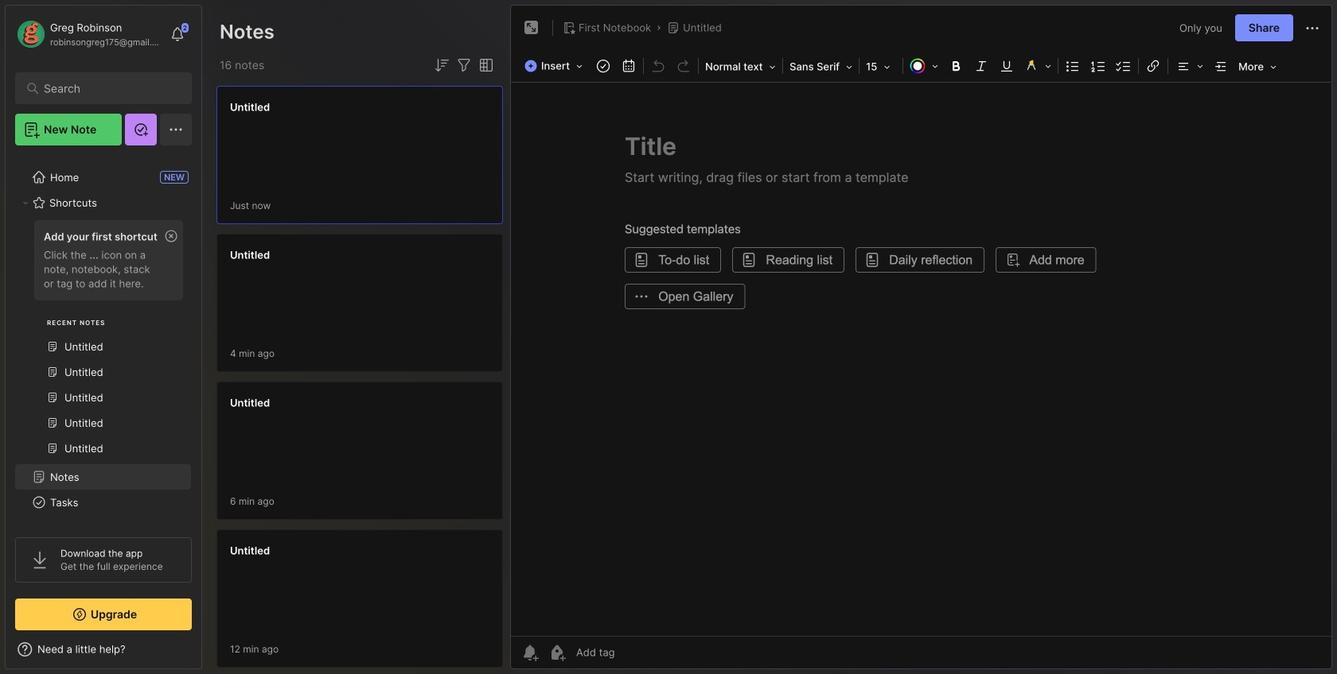 Task type: locate. For each thing, give the bounding box(es) containing it.
Sort options field
[[432, 56, 451, 75]]

tree
[[6, 155, 201, 662]]

main element
[[0, 0, 207, 675]]

Add filters field
[[454, 56, 474, 75]]

Note Editor text field
[[511, 82, 1332, 637]]

insert link image
[[1142, 55, 1165, 77]]

group
[[15, 216, 191, 471]]

underline image
[[996, 55, 1018, 77]]

Search text field
[[44, 81, 171, 96]]

Font color field
[[905, 55, 943, 77]]

more actions image
[[1303, 19, 1322, 38]]

note window element
[[510, 5, 1332, 674]]

add a reminder image
[[521, 644, 540, 663]]

None search field
[[44, 79, 171, 98]]

Font family field
[[785, 56, 857, 78]]

numbered list image
[[1087, 55, 1110, 77]]

More field
[[1234, 56, 1281, 78]]

Highlight field
[[1020, 55, 1056, 77]]

bulleted list image
[[1062, 55, 1084, 77]]

group inside 'main' element
[[15, 216, 191, 471]]



Task type: describe. For each thing, give the bounding box(es) containing it.
Font size field
[[861, 56, 901, 78]]

calendar event image
[[618, 55, 640, 77]]

click to collapse image
[[201, 645, 213, 665]]

tree inside 'main' element
[[6, 155, 201, 662]]

task image
[[592, 55, 615, 77]]

expand note image
[[522, 18, 541, 37]]

Heading level field
[[701, 56, 781, 78]]

WHAT'S NEW field
[[6, 638, 201, 663]]

More actions field
[[1303, 18, 1322, 38]]

bold image
[[945, 55, 967, 77]]

Add tag field
[[575, 646, 694, 660]]

add tag image
[[548, 644, 567, 663]]

italic image
[[970, 55, 993, 77]]

Alignment field
[[1170, 55, 1208, 77]]

View options field
[[474, 56, 496, 75]]

add filters image
[[454, 56, 474, 75]]

Insert field
[[521, 55, 591, 77]]

indent image
[[1210, 55, 1232, 77]]

Account field
[[15, 18, 162, 50]]

none search field inside 'main' element
[[44, 79, 171, 98]]

checklist image
[[1113, 55, 1135, 77]]



Task type: vqa. For each thing, say whether or not it's contained in the screenshot.
Expand Notebooks IMAGE at the top left of page
no



